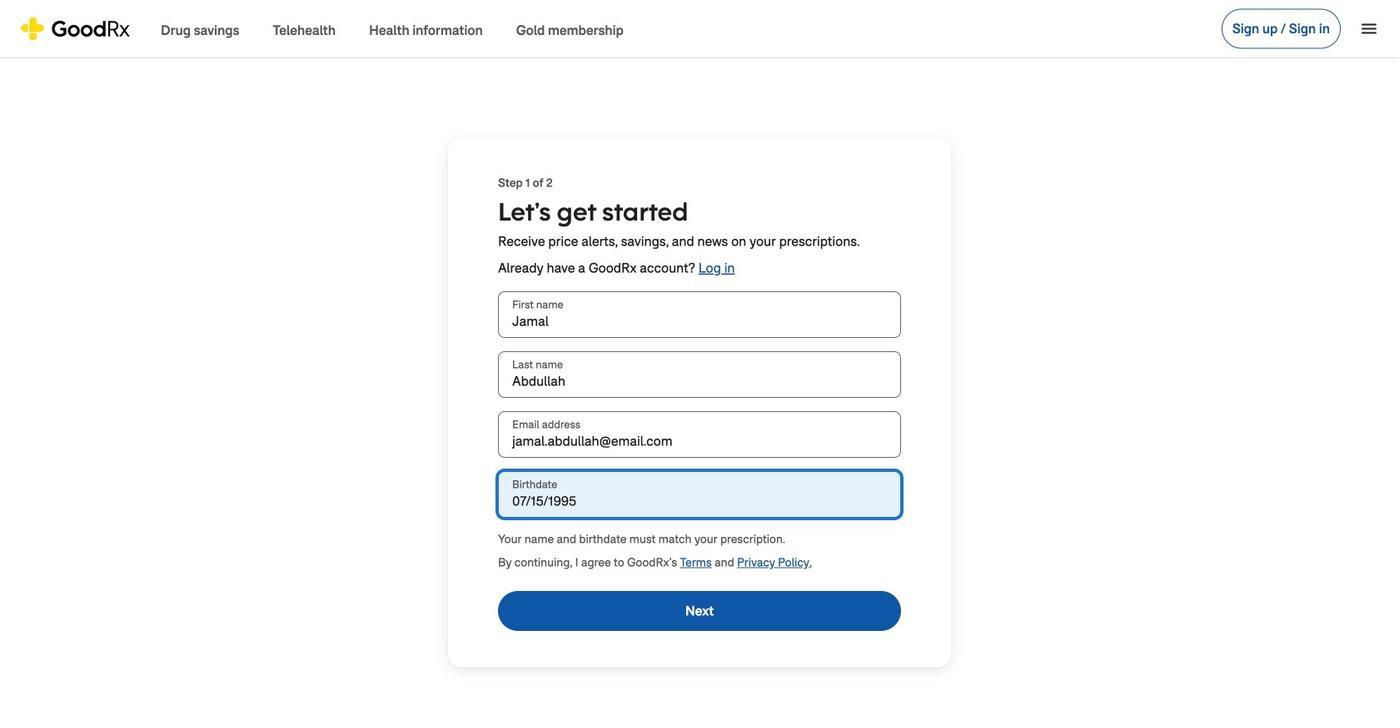 Task type: describe. For each thing, give the bounding box(es) containing it.
Email address text field
[[498, 411, 901, 458]]

goodrx yellow cross logo image
[[20, 17, 131, 40]]

MM/DD/YYYY telephone field
[[498, 471, 901, 518]]

First name text field
[[498, 292, 901, 338]]



Task type: locate. For each thing, give the bounding box(es) containing it.
dialog
[[0, 0, 1399, 706]]

Last name text field
[[498, 352, 901, 398]]



Task type: vqa. For each thing, say whether or not it's contained in the screenshot.
Insurance to the left
no



